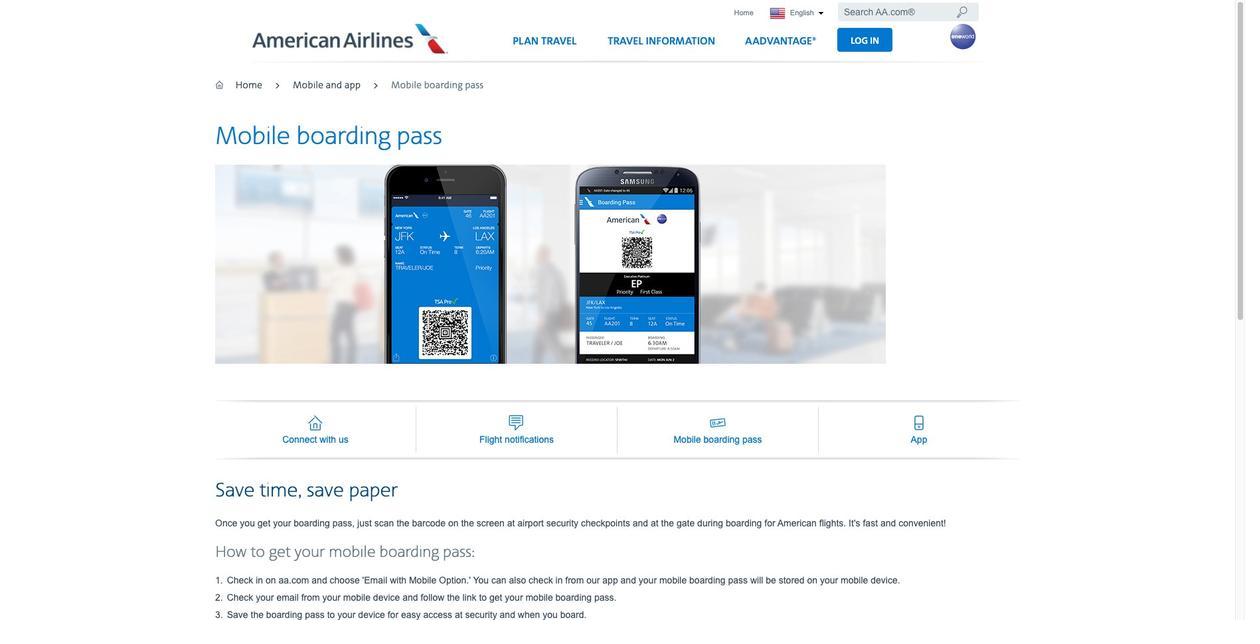 Task type: describe. For each thing, give the bounding box(es) containing it.
also
[[509, 575, 526, 585]]

security inside check in on aa.com and choose 'email with mobile option.' you can also check in from our app and your mobile boarding pass will be stored on your mobile device. check your email from your mobile device and follow the link to get your mobile boarding pass. save the boarding pass to your device for easy access at security and when you board.
[[465, 609, 497, 620]]

with inside check in on aa.com and choose 'email with mobile option.' you can also check in from our app and your mobile boarding pass will be stored on your mobile device. check your email from your mobile device and follow the link to get your mobile boarding pass. save the boarding pass to your device for easy access at security and when you board.
[[390, 575, 406, 585]]

aadvantage® button
[[733, 30, 828, 62]]

you inside check in on aa.com and choose 'email with mobile option.' you can also check in from our app and your mobile boarding pass will be stored on your mobile device. check your email from your mobile device and follow the link to get your mobile boarding pass. save the boarding pass to your device for easy access at security and when you board.
[[543, 609, 558, 620]]

american
[[777, 518, 817, 528]]

how
[[215, 543, 247, 562]]

when
[[518, 609, 540, 620]]

log in link
[[837, 28, 893, 52]]

0 horizontal spatial on
[[266, 575, 276, 585]]

home for english link's home link
[[734, 9, 754, 17]]

during
[[697, 518, 723, 528]]

save time, save paper
[[215, 479, 398, 503]]

0 vertical spatial for
[[764, 518, 775, 528]]

in for check
[[256, 575, 263, 585]]

travel information button
[[596, 30, 727, 62]]

aadvantage®
[[745, 35, 816, 48]]

information
[[646, 35, 715, 48]]

once
[[215, 518, 237, 528]]

0 vertical spatial to
[[251, 543, 265, 562]]

in for log
[[870, 35, 879, 46]]

0 vertical spatial mobile boarding pass
[[391, 79, 483, 91]]

0 vertical spatial you
[[240, 518, 255, 528]]

0 vertical spatial security
[[546, 518, 578, 528]]

1 vertical spatial mobile boarding pass
[[215, 121, 442, 152]]

notifications image
[[509, 413, 525, 433]]

flight notifications
[[479, 434, 554, 445]]

mobile boarding pass image
[[215, 164, 886, 364]]

time,
[[260, 479, 302, 503]]

scan
[[374, 518, 394, 528]]

aa.com
[[279, 575, 309, 585]]

stored
[[779, 575, 805, 585]]

can
[[491, 575, 506, 585]]

18 image
[[956, 5, 968, 19]]

check in on aa.com and choose 'email with mobile option.' you can also check in from our app and your mobile boarding pass will be stored on your mobile device. check your email from your mobile device and follow the link to get your mobile boarding pass. save the boarding pass to your device for easy access at security and when you board.
[[227, 575, 900, 620]]

mobile down check
[[526, 592, 553, 603]]

notifications
[[505, 434, 554, 445]]

and right checkpoints
[[633, 518, 648, 528]]

1 horizontal spatial at
[[507, 518, 515, 528]]

save
[[307, 479, 344, 503]]

1 vertical spatial device
[[358, 609, 385, 620]]

plan
[[513, 35, 539, 48]]

Search AA.com® search field
[[838, 3, 979, 21]]

and right fast
[[880, 518, 896, 528]]

travel information
[[608, 35, 715, 48]]

home image
[[307, 413, 323, 433]]

mobile inside check in on aa.com and choose 'email with mobile option.' you can also check in from our app and your mobile boarding pass will be stored on your mobile device. check your email from your mobile device and follow the link to get your mobile boarding pass. save the boarding pass to your device for easy access at security and when you board.
[[409, 575, 436, 585]]

save inside check in on aa.com and choose 'email with mobile option.' you can also check in from our app and your mobile boarding pass will be stored on your mobile device. check your email from your mobile device and follow the link to get your mobile boarding pass. save the boarding pass to your device for easy access at security and when you board.
[[227, 609, 248, 620]]

mobile and app link
[[293, 79, 361, 91]]

you
[[473, 575, 489, 585]]

home link for mobile and app link
[[235, 79, 262, 91]]

email
[[276, 592, 299, 603]]

0 horizontal spatial from
[[301, 592, 320, 603]]

'email
[[362, 575, 387, 585]]

board.
[[560, 609, 587, 620]]

app link
[[819, 407, 1020, 453]]

and left choose
[[312, 575, 327, 585]]

2 vertical spatial mobile boarding pass
[[674, 434, 762, 445]]

and down 'american airlines - homepage' image
[[326, 79, 342, 91]]

barcode
[[412, 518, 446, 528]]

2 horizontal spatial at
[[651, 518, 659, 528]]

at inside check in on aa.com and choose 'email with mobile option.' you can also check in from our app and your mobile boarding pass will be stored on your mobile device. check your email from your mobile device and follow the link to get your mobile boarding pass. save the boarding pass to your device for easy access at security and when you board.
[[455, 609, 463, 620]]

airport
[[517, 518, 544, 528]]

mobile image
[[911, 413, 927, 433]]

screen
[[477, 518, 505, 528]]

device.
[[871, 575, 900, 585]]

get for to
[[269, 543, 291, 562]]

0 horizontal spatial app
[[344, 79, 361, 91]]

pass.
[[594, 592, 617, 603]]

be
[[766, 575, 776, 585]]



Task type: vqa. For each thing, say whether or not it's contained in the screenshot.
left mm/dd/yyyy text field
no



Task type: locate. For each thing, give the bounding box(es) containing it.
for
[[764, 518, 775, 528], [388, 609, 398, 620]]

1 vertical spatial get
[[269, 543, 291, 562]]

how to get your mobile boarding pass:
[[215, 543, 475, 562]]

1 horizontal spatial security
[[546, 518, 578, 528]]

app
[[344, 79, 361, 91], [602, 575, 618, 585]]

travel left information
[[608, 35, 643, 48]]

0 horizontal spatial home
[[235, 79, 262, 91]]

1 vertical spatial check
[[227, 592, 253, 603]]

paper
[[349, 479, 398, 503]]

connect
[[282, 434, 317, 445]]

save down how
[[227, 609, 248, 620]]

connect with us
[[282, 434, 348, 445]]

for left easy
[[388, 609, 398, 620]]

1 check from the top
[[227, 575, 253, 585]]

mobile left device.
[[841, 575, 868, 585]]

at left "gate"
[[651, 518, 659, 528]]

1 vertical spatial from
[[301, 592, 320, 603]]

it's
[[849, 518, 860, 528]]

travel right the plan
[[541, 35, 577, 48]]

easy
[[401, 609, 421, 620]]

save
[[215, 479, 255, 503], [227, 609, 248, 620]]

oneworld link opens in a new window image
[[950, 23, 976, 50]]

home for mobile and app link home link
[[235, 79, 262, 91]]

1 vertical spatial you
[[543, 609, 558, 620]]

gate
[[677, 518, 695, 528]]

and left when in the left of the page
[[500, 609, 515, 620]]

mobile boarding pass main content
[[211, 121, 1020, 620]]

1 travel from the left
[[541, 35, 577, 48]]

travel
[[541, 35, 577, 48], [608, 35, 643, 48]]

pass inside mobile boarding pass link
[[742, 434, 762, 445]]

will
[[750, 575, 763, 585]]

follow
[[421, 592, 444, 603]]

and right our
[[621, 575, 636, 585]]

from left our
[[565, 575, 584, 585]]

1 horizontal spatial to
[[327, 609, 335, 620]]

mobile boarding pass link
[[618, 407, 819, 453]]

mobile
[[329, 543, 376, 562], [659, 575, 687, 585], [841, 575, 868, 585], [343, 592, 371, 603], [526, 592, 553, 603]]

get for you
[[258, 518, 270, 528]]

pass:
[[443, 543, 475, 562]]

pass
[[465, 79, 483, 91], [397, 121, 442, 152], [742, 434, 762, 445], [728, 575, 748, 585], [305, 609, 325, 620]]

checkpoints
[[581, 518, 630, 528]]

1 horizontal spatial home link
[[730, 4, 758, 22]]

you right when in the left of the page
[[543, 609, 558, 620]]

0 vertical spatial save
[[215, 479, 255, 503]]

get inside check in on aa.com and choose 'email with mobile option.' you can also check in from our app and your mobile boarding pass will be stored on your mobile device. check your email from your mobile device and follow the link to get your mobile boarding pass. save the boarding pass to your device for easy access at security and when you board.
[[489, 592, 502, 603]]

0 vertical spatial from
[[565, 575, 584, 585]]

link
[[462, 592, 476, 603]]

at down link
[[455, 609, 463, 620]]

1 horizontal spatial app
[[602, 575, 618, 585]]

2 horizontal spatial to
[[479, 592, 487, 603]]

2 vertical spatial get
[[489, 592, 502, 603]]

0 horizontal spatial with
[[320, 434, 336, 445]]

security
[[546, 518, 578, 528], [465, 609, 497, 620]]

click to change language and/or country / region image
[[818, 11, 824, 15]]

1 vertical spatial security
[[465, 609, 497, 620]]

our
[[586, 575, 600, 585]]

for inside check in on aa.com and choose 'email with mobile option.' you can also check in from our app and your mobile boarding pass will be stored on your mobile device. check your email from your mobile device and follow the link to get your mobile boarding pass. save the boarding pass to your device for easy access at security and when you board.
[[388, 609, 398, 620]]

at left airport
[[507, 518, 515, 528]]

travel inside popup button
[[608, 35, 643, 48]]

once you get your boarding pass, just scan the barcode on the screen at airport security checkpoints and at the gate during boarding for american flights. it's fast and convenient!
[[215, 518, 946, 528]]

access
[[423, 609, 452, 620]]

american airlines - homepage image
[[253, 23, 449, 54]]

2 check from the top
[[227, 592, 253, 603]]

0 vertical spatial check
[[227, 575, 253, 585]]

2 horizontal spatial in
[[870, 35, 879, 46]]

in
[[870, 35, 879, 46], [256, 575, 263, 585], [555, 575, 563, 585]]

you right "once"
[[240, 518, 255, 528]]

and
[[326, 79, 342, 91], [633, 518, 648, 528], [880, 518, 896, 528], [312, 575, 327, 585], [621, 575, 636, 585], [403, 592, 418, 603], [500, 609, 515, 620]]

mobile boarding pass
[[391, 79, 483, 91], [215, 121, 442, 152], [674, 434, 762, 445]]

us
[[339, 434, 348, 445]]

get
[[258, 518, 270, 528], [269, 543, 291, 562], [489, 592, 502, 603]]

boardingpass image
[[710, 413, 726, 433]]

from right "email"
[[301, 592, 320, 603]]

2 travel from the left
[[608, 35, 643, 48]]

home
[[734, 9, 754, 17], [235, 79, 262, 91]]

get up aa.com
[[269, 543, 291, 562]]

app right our
[[602, 575, 618, 585]]

0 horizontal spatial home link
[[235, 79, 262, 91]]

get down can
[[489, 592, 502, 603]]

mobile and app
[[293, 79, 361, 91]]

security down link
[[465, 609, 497, 620]]

2 horizontal spatial on
[[807, 575, 817, 585]]

0 horizontal spatial you
[[240, 518, 255, 528]]

choose
[[330, 575, 360, 585]]

mobile down choose
[[343, 592, 371, 603]]

with right 'email
[[390, 575, 406, 585]]

main navigation navigation
[[501, 28, 893, 62]]

0 vertical spatial with
[[320, 434, 336, 445]]

1 horizontal spatial home
[[734, 9, 754, 17]]

mobile up choose
[[329, 543, 376, 562]]

0 vertical spatial device
[[373, 592, 400, 603]]

english
[[788, 9, 816, 17]]

at
[[507, 518, 515, 528], [651, 518, 659, 528], [455, 609, 463, 620]]

1 vertical spatial save
[[227, 609, 248, 620]]

the
[[397, 518, 409, 528], [461, 518, 474, 528], [661, 518, 674, 528], [447, 592, 460, 603], [251, 609, 264, 620]]

on right the barcode
[[448, 518, 459, 528]]

to
[[251, 543, 265, 562], [479, 592, 487, 603], [327, 609, 335, 620]]

check
[[227, 575, 253, 585], [227, 592, 253, 603]]

pass,
[[332, 518, 355, 528]]

in right log
[[870, 35, 879, 46]]

1 vertical spatial to
[[479, 592, 487, 603]]

1 vertical spatial with
[[390, 575, 406, 585]]

from
[[565, 575, 584, 585], [301, 592, 320, 603]]

your
[[273, 518, 291, 528], [295, 543, 325, 562], [639, 575, 657, 585], [820, 575, 838, 585], [256, 592, 274, 603], [322, 592, 341, 603], [505, 592, 523, 603], [337, 609, 356, 620]]

and up easy
[[403, 592, 418, 603]]

with left us
[[320, 434, 336, 445]]

to right link
[[479, 592, 487, 603]]

you
[[240, 518, 255, 528], [543, 609, 558, 620]]

1 horizontal spatial you
[[543, 609, 558, 620]]

app down 'american airlines - homepage' image
[[344, 79, 361, 91]]

boarding
[[424, 79, 463, 91], [296, 121, 391, 152], [704, 434, 740, 445], [294, 518, 330, 528], [726, 518, 762, 528], [380, 543, 439, 562], [689, 575, 726, 585], [556, 592, 592, 603], [266, 609, 302, 620]]

1 vertical spatial home link
[[235, 79, 262, 91]]

device
[[373, 592, 400, 603], [358, 609, 385, 620]]

on
[[448, 518, 459, 528], [266, 575, 276, 585], [807, 575, 817, 585]]

convenient!
[[899, 518, 946, 528]]

1 horizontal spatial in
[[555, 575, 563, 585]]

log in
[[851, 35, 879, 46]]

option.'
[[439, 575, 471, 585]]

connect with us link
[[215, 407, 416, 453]]

on left aa.com
[[266, 575, 276, 585]]

0 horizontal spatial travel
[[541, 35, 577, 48]]

0 horizontal spatial in
[[256, 575, 263, 585]]

mobile down "gate"
[[659, 575, 687, 585]]

app
[[911, 434, 927, 445]]

mobile
[[293, 79, 323, 91], [391, 79, 422, 91], [215, 121, 290, 152], [674, 434, 701, 445], [409, 575, 436, 585]]

english link
[[763, 4, 830, 23]]

get down time,
[[258, 518, 270, 528]]

flights.
[[819, 518, 846, 528]]

on right stored
[[807, 575, 817, 585]]

0 vertical spatial get
[[258, 518, 270, 528]]

in right check
[[555, 575, 563, 585]]

0 vertical spatial home
[[734, 9, 754, 17]]

0 horizontal spatial to
[[251, 543, 265, 562]]

1 vertical spatial for
[[388, 609, 398, 620]]

1 horizontal spatial for
[[764, 518, 775, 528]]

0 horizontal spatial for
[[388, 609, 398, 620]]

0 vertical spatial home link
[[730, 4, 758, 22]]

with
[[320, 434, 336, 445], [390, 575, 406, 585]]

plan travel
[[513, 35, 577, 48]]

for left 'american'
[[764, 518, 775, 528]]

flight notifications link
[[416, 407, 618, 453]]

app inside check in on aa.com and choose 'email with mobile option.' you can also check in from our app and your mobile boarding pass will be stored on your mobile device. check your email from your mobile device and follow the link to get your mobile boarding pass. save the boarding pass to your device for easy access at security and when you board.
[[602, 575, 618, 585]]

1 horizontal spatial with
[[390, 575, 406, 585]]

travel inside dropdown button
[[541, 35, 577, 48]]

0 vertical spatial app
[[344, 79, 361, 91]]

1 horizontal spatial travel
[[608, 35, 643, 48]]

0 horizontal spatial security
[[465, 609, 497, 620]]

to down choose
[[327, 609, 335, 620]]

1 horizontal spatial on
[[448, 518, 459, 528]]

just
[[357, 518, 372, 528]]

1 vertical spatial home
[[235, 79, 262, 91]]

in inside navigation
[[870, 35, 879, 46]]

1 vertical spatial app
[[602, 575, 618, 585]]

log
[[851, 35, 868, 46]]

0 horizontal spatial at
[[455, 609, 463, 620]]

in left aa.com
[[256, 575, 263, 585]]

security right airport
[[546, 518, 578, 528]]

flight
[[479, 434, 502, 445]]

check
[[529, 575, 553, 585]]

to right how
[[251, 543, 265, 562]]

2 vertical spatial to
[[327, 609, 335, 620]]

fast
[[863, 518, 878, 528]]

home link
[[730, 4, 758, 22], [235, 79, 262, 91]]

plan travel button
[[501, 30, 589, 62]]

home link for english link
[[730, 4, 758, 22]]

1 horizontal spatial from
[[565, 575, 584, 585]]

save up "once"
[[215, 479, 255, 503]]



